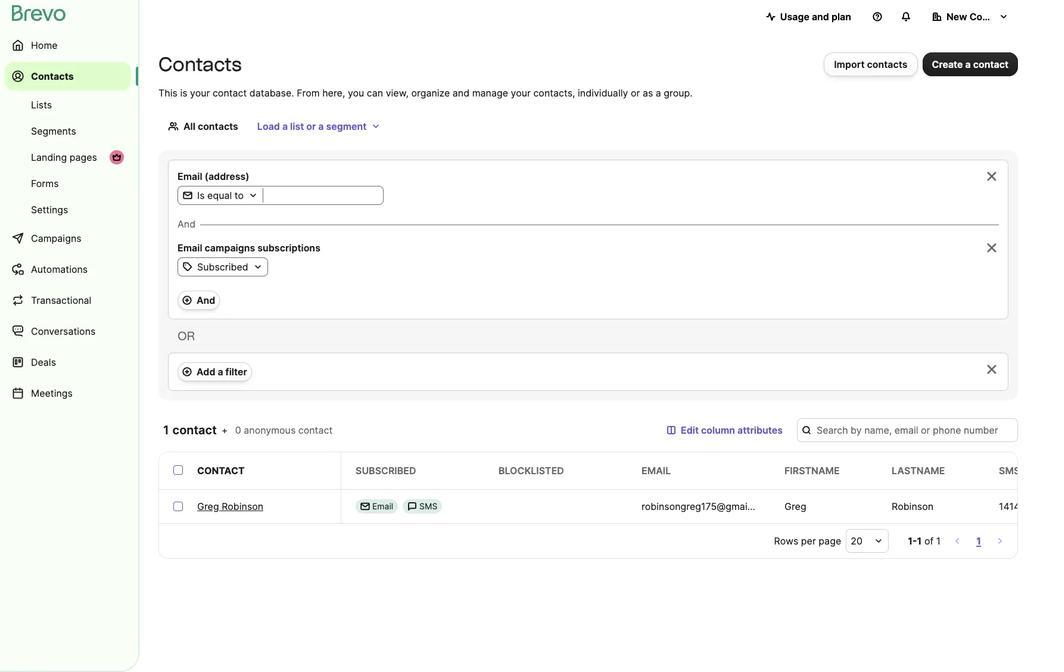 Task type: locate. For each thing, give the bounding box(es) containing it.
a left list
[[282, 120, 288, 132]]

1
[[163, 423, 170, 438], [918, 535, 922, 547], [937, 535, 941, 547], [977, 535, 982, 547]]

0 vertical spatial and
[[812, 11, 830, 23]]

contacts inside button
[[868, 58, 908, 70]]

is equal to
[[197, 190, 244, 201]]

2 robinson from the left
[[892, 501, 934, 513]]

2 your from the left
[[511, 87, 531, 99]]

greg up rows
[[785, 501, 807, 513]]

group.
[[664, 87, 693, 99]]

landing pages
[[31, 151, 97, 163]]

1 horizontal spatial or
[[631, 87, 640, 99]]

1 horizontal spatial greg
[[785, 501, 807, 513]]

and left "plan"
[[812, 11, 830, 23]]

meetings
[[31, 387, 73, 399]]

(address)
[[205, 170, 250, 182]]

and left manage
[[453, 87, 470, 99]]

contacts
[[868, 58, 908, 70], [198, 120, 238, 132]]

1 horizontal spatial contacts
[[868, 58, 908, 70]]

automations link
[[5, 255, 131, 284]]

greg down contact
[[197, 501, 219, 513]]

home link
[[5, 31, 131, 60]]

0
[[235, 424, 241, 436]]

plan
[[832, 11, 852, 23]]

contact right "anonymous"
[[299, 424, 333, 436]]

a right "as"
[[656, 87, 662, 99]]

contact right create
[[974, 58, 1009, 70]]

is
[[180, 87, 187, 99]]

0 horizontal spatial and
[[453, 87, 470, 99]]

contacts up lists
[[31, 70, 74, 82]]

and down is equal to button
[[178, 218, 196, 230]]

0 horizontal spatial sms
[[420, 501, 438, 511]]

and down subscribed button
[[197, 294, 215, 306]]

contact
[[974, 58, 1009, 70], [213, 87, 247, 99], [173, 423, 217, 438], [299, 424, 333, 436]]

contacts up "is"
[[159, 53, 242, 76]]

0 horizontal spatial greg
[[197, 501, 219, 513]]

a right add
[[218, 366, 223, 378]]

2 vertical spatial email
[[373, 501, 393, 511]]

attributes
[[738, 424, 783, 436]]

edit column attributes
[[681, 424, 783, 436]]

or
[[178, 329, 195, 343]]

campaigns
[[31, 232, 81, 244]]

1 inside button
[[977, 535, 982, 547]]

edit column attributes button
[[658, 418, 793, 442]]

1 contact + 0 anonymous contact
[[163, 423, 333, 438]]

0 vertical spatial and
[[178, 218, 196, 230]]

1 button
[[975, 533, 984, 550]]

all contacts
[[184, 120, 238, 132]]

left___c25ys image
[[408, 502, 417, 511]]

your right "is"
[[190, 87, 210, 99]]

1 horizontal spatial robinson
[[892, 501, 934, 513]]

1 your from the left
[[190, 87, 210, 99]]

greg robinson
[[197, 501, 264, 513]]

1 horizontal spatial sms
[[1000, 465, 1021, 477]]

greg robinson link
[[197, 500, 264, 514]]

1 horizontal spatial contacts
[[159, 53, 242, 76]]

contacts right all
[[198, 120, 238, 132]]

email right left___c25ys icon
[[373, 501, 393, 511]]

or
[[631, 87, 640, 99], [307, 120, 316, 132]]

None text field
[[268, 190, 379, 201]]

deals
[[31, 356, 56, 368]]

0 vertical spatial contacts
[[868, 58, 908, 70]]

email up is
[[178, 170, 202, 182]]

1 greg from the left
[[197, 501, 219, 513]]

sms up 1414949 at the bottom of page
[[1000, 465, 1021, 477]]

0 horizontal spatial or
[[307, 120, 316, 132]]

campaigns link
[[5, 224, 131, 253]]

a inside add a filter button
[[218, 366, 223, 378]]

0 horizontal spatial and
[[178, 218, 196, 230]]

to
[[235, 190, 244, 201]]

as
[[643, 87, 653, 99]]

email
[[642, 465, 671, 477]]

or right list
[[307, 120, 316, 132]]

settings link
[[5, 198, 131, 222]]

0 vertical spatial sms
[[1000, 465, 1021, 477]]

robinson down contact
[[222, 501, 264, 513]]

transactional link
[[5, 286, 131, 315]]

contacts link
[[5, 62, 131, 91]]

2 greg from the left
[[785, 501, 807, 513]]

load
[[257, 120, 280, 132]]

a inside 'create a contact' button
[[966, 58, 971, 70]]

1-1 of 1
[[909, 535, 941, 547]]

load a list or a segment button
[[248, 114, 391, 138]]

your right manage
[[511, 87, 531, 99]]

1 vertical spatial and
[[197, 294, 215, 306]]

1 vertical spatial sms
[[420, 501, 438, 511]]

0 horizontal spatial contacts
[[198, 120, 238, 132]]

contact left +
[[173, 423, 217, 438]]

robinson up 1- on the bottom right of page
[[892, 501, 934, 513]]

1 horizontal spatial and
[[197, 294, 215, 306]]

1 vertical spatial contacts
[[198, 120, 238, 132]]

1 horizontal spatial and
[[812, 11, 830, 23]]

this is your contact database. from here, you can view, organize and manage your contacts, individually or as a group.
[[159, 87, 693, 99]]

1 robinson from the left
[[222, 501, 264, 513]]

a for load a list or a segment
[[282, 120, 288, 132]]

meetings link
[[5, 379, 131, 408]]

sms
[[1000, 465, 1021, 477], [420, 501, 438, 511]]

forms
[[31, 178, 59, 190]]

pages
[[70, 151, 97, 163]]

sms right left___c25ys image
[[420, 501, 438, 511]]

email up subscribed button
[[178, 242, 202, 254]]

Search by name, email or phone number search field
[[798, 418, 1019, 442]]

a right create
[[966, 58, 971, 70]]

contact up all contacts
[[213, 87, 247, 99]]

email campaigns subscriptions
[[178, 242, 321, 254]]

email
[[178, 170, 202, 182], [178, 242, 202, 254], [373, 501, 393, 511]]

a for create a contact
[[966, 58, 971, 70]]

1 vertical spatial email
[[178, 242, 202, 254]]

0 horizontal spatial your
[[190, 87, 210, 99]]

robinson
[[222, 501, 264, 513], [892, 501, 934, 513]]

contacts for all contacts
[[198, 120, 238, 132]]

greg
[[197, 501, 219, 513], [785, 501, 807, 513]]

a
[[966, 58, 971, 70], [656, 87, 662, 99], [282, 120, 288, 132], [318, 120, 324, 132], [218, 366, 223, 378]]

usage and plan
[[781, 11, 852, 23]]

contacts
[[159, 53, 242, 76], [31, 70, 74, 82]]

rows
[[775, 535, 799, 547]]

contacts right import
[[868, 58, 908, 70]]

0 vertical spatial email
[[178, 170, 202, 182]]

1 vertical spatial or
[[307, 120, 316, 132]]

you
[[348, 87, 364, 99]]

contact
[[197, 465, 245, 477]]

from
[[297, 87, 320, 99]]

conversations link
[[5, 317, 131, 346]]

1 horizontal spatial your
[[511, 87, 531, 99]]

and inside and button
[[197, 294, 215, 306]]

and
[[178, 218, 196, 230], [197, 294, 215, 306]]

and
[[812, 11, 830, 23], [453, 87, 470, 99]]

can
[[367, 87, 383, 99]]

20 button
[[847, 529, 890, 553]]

load a list or a segment
[[257, 120, 367, 132]]

rows per page
[[775, 535, 842, 547]]

or left "as"
[[631, 87, 640, 99]]

new company
[[947, 11, 1014, 23]]

lists
[[31, 99, 52, 111]]

your
[[190, 87, 210, 99], [511, 87, 531, 99]]

1 vertical spatial and
[[453, 87, 470, 99]]

0 horizontal spatial robinson
[[222, 501, 264, 513]]

usage
[[781, 11, 810, 23]]



Task type: vqa. For each thing, say whether or not it's contained in the screenshot.
web
no



Task type: describe. For each thing, give the bounding box(es) containing it.
create a contact
[[933, 58, 1009, 70]]

segments link
[[5, 119, 131, 143]]

list
[[290, 120, 304, 132]]

blocklisted
[[499, 465, 564, 477]]

create
[[933, 58, 964, 70]]

new company button
[[923, 5, 1019, 29]]

segments
[[31, 125, 76, 137]]

robinsongreg175@gmail.com
[[642, 501, 772, 513]]

a for add a filter
[[218, 366, 223, 378]]

subscribed
[[197, 261, 248, 273]]

greg for greg robinson
[[197, 501, 219, 513]]

deals link
[[5, 348, 131, 377]]

email for email (address)
[[178, 170, 202, 182]]

segment
[[326, 120, 367, 132]]

import contacts
[[835, 58, 908, 70]]

contact inside 1 contact + 0 anonymous contact
[[299, 424, 333, 436]]

company
[[970, 11, 1014, 23]]

here,
[[323, 87, 345, 99]]

lastname
[[892, 465, 946, 477]]

and inside button
[[812, 11, 830, 23]]

1414949
[[1000, 501, 1038, 513]]

individually
[[578, 87, 629, 99]]

a right list
[[318, 120, 324, 132]]

contact inside 'create a contact' button
[[974, 58, 1009, 70]]

usage and plan button
[[757, 5, 861, 29]]

this
[[159, 87, 178, 99]]

add a filter
[[197, 366, 247, 378]]

is
[[197, 190, 205, 201]]

contacts for import contacts
[[868, 58, 908, 70]]

subscriptions
[[258, 242, 321, 254]]

all
[[184, 120, 195, 132]]

email (address)
[[178, 170, 250, 182]]

0 vertical spatial or
[[631, 87, 640, 99]]

or inside button
[[307, 120, 316, 132]]

contacts,
[[534, 87, 576, 99]]

organize
[[412, 87, 450, 99]]

add
[[197, 366, 215, 378]]

1-
[[909, 535, 918, 547]]

anonymous
[[244, 424, 296, 436]]

edit
[[681, 424, 699, 436]]

of
[[925, 535, 934, 547]]

greg for greg
[[785, 501, 807, 513]]

landing
[[31, 151, 67, 163]]

database.
[[250, 87, 294, 99]]

subscribed
[[356, 465, 416, 477]]

view,
[[386, 87, 409, 99]]

column
[[702, 424, 736, 436]]

transactional
[[31, 294, 91, 306]]

equal
[[207, 190, 232, 201]]

conversations
[[31, 325, 96, 337]]

firstname
[[785, 465, 840, 477]]

left___c25ys image
[[361, 502, 370, 511]]

forms link
[[5, 172, 131, 196]]

and button
[[178, 291, 220, 310]]

campaigns
[[205, 242, 255, 254]]

0 horizontal spatial contacts
[[31, 70, 74, 82]]

left___rvooi image
[[112, 153, 122, 162]]

automations
[[31, 263, 88, 275]]

settings
[[31, 204, 68, 216]]

page
[[819, 535, 842, 547]]

manage
[[472, 87, 508, 99]]

per
[[802, 535, 817, 547]]

subscribed button
[[178, 260, 267, 274]]

create a contact button
[[923, 52, 1019, 76]]

add a filter button
[[178, 362, 252, 381]]

email for email campaigns subscriptions
[[178, 242, 202, 254]]

20
[[851, 535, 863, 547]]

lists link
[[5, 93, 131, 117]]

filter
[[226, 366, 247, 378]]

new
[[947, 11, 968, 23]]

is equal to button
[[178, 188, 263, 203]]

+
[[222, 424, 228, 436]]

landing pages link
[[5, 145, 131, 169]]

import
[[835, 58, 865, 70]]

import contacts button
[[825, 52, 918, 76]]

home
[[31, 39, 58, 51]]



